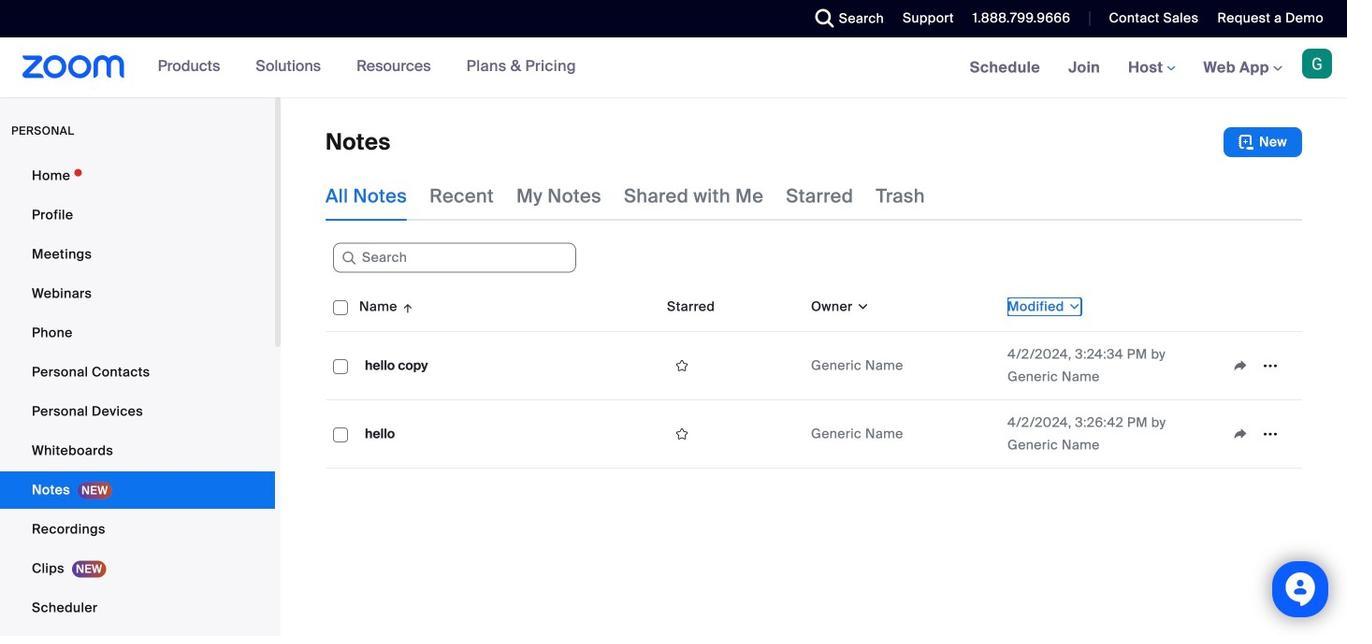 Task type: describe. For each thing, give the bounding box(es) containing it.
1 down image from the left
[[853, 298, 870, 316]]

zoom logo image
[[22, 55, 125, 79]]

more options for hello copy image
[[1256, 357, 1286, 374]]

profile picture image
[[1302, 49, 1332, 79]]



Task type: locate. For each thing, give the bounding box(es) containing it.
tabs of all notes page tab list
[[326, 172, 925, 221]]

2 share image from the top
[[1226, 426, 1256, 443]]

arrow up image
[[398, 296, 415, 318]]

meetings navigation
[[956, 37, 1347, 99]]

1 horizontal spatial down image
[[1064, 298, 1082, 316]]

share image
[[1226, 357, 1256, 374], [1226, 426, 1256, 443]]

1 vertical spatial share image
[[1226, 426, 1256, 443]]

share image down more options for hello copy icon
[[1226, 426, 1256, 443]]

2 down image from the left
[[1064, 298, 1082, 316]]

banner
[[0, 37, 1347, 99]]

share image up more options for hello image
[[1226, 357, 1256, 374]]

personal menu menu
[[0, 157, 275, 636]]

more options for hello image
[[1256, 426, 1286, 443]]

0 vertical spatial share image
[[1226, 357, 1256, 374]]

down image
[[853, 298, 870, 316], [1064, 298, 1082, 316]]

1 share image from the top
[[1226, 357, 1256, 374]]

product information navigation
[[144, 37, 590, 97]]

0 horizontal spatial down image
[[853, 298, 870, 316]]

share image for more options for hello copy icon
[[1226, 357, 1256, 374]]

share image for more options for hello image
[[1226, 426, 1256, 443]]

application
[[326, 283, 1302, 469], [667, 352, 796, 380], [1226, 352, 1295, 380], [667, 420, 796, 448], [1226, 420, 1295, 448]]

Search text field
[[333, 243, 576, 273]]



Task type: vqa. For each thing, say whether or not it's contained in the screenshot.
TABS OF ALL WHITEBOARD PAGE tab list
no



